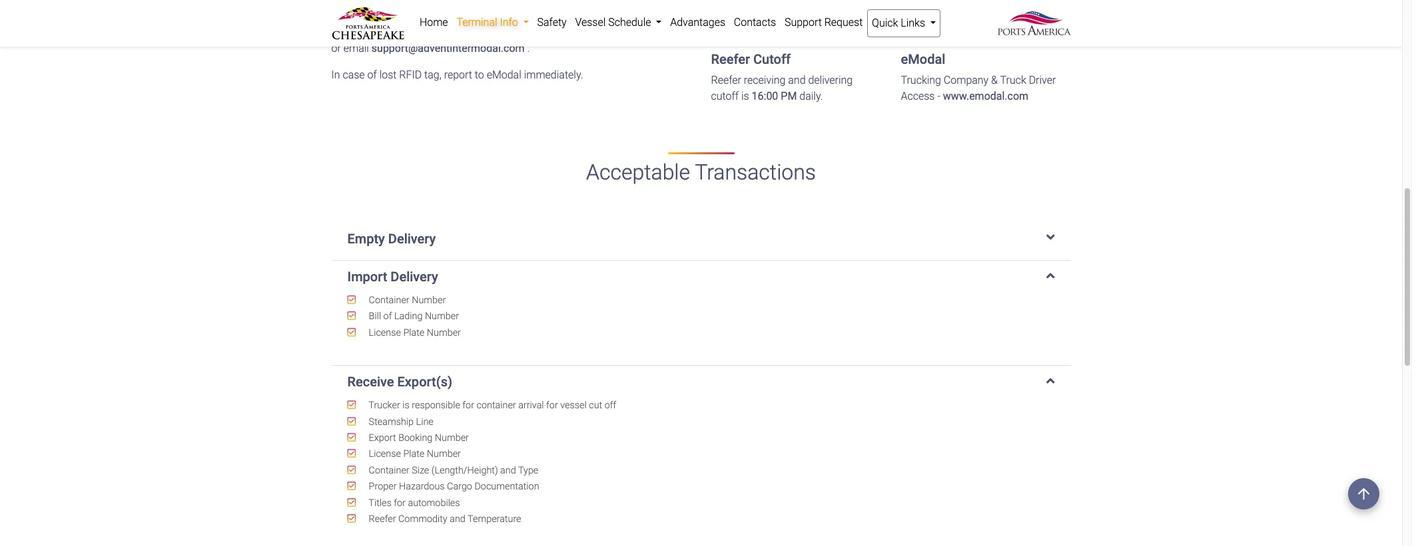 Task type: vqa. For each thing, say whether or not it's contained in the screenshot.
PM at top right
yes



Task type: describe. For each thing, give the bounding box(es) containing it.
documentation
[[475, 482, 539, 493]]

quick links link
[[867, 9, 941, 37]]

steamship line
[[366, 417, 434, 428]]

terminal
[[457, 16, 497, 29]]

vessel schedule
[[575, 16, 654, 29]]

import
[[347, 269, 387, 285]]

1 vertical spatial emodal
[[901, 51, 946, 67]]

container number
[[366, 295, 446, 306]]

import delivery
[[347, 269, 438, 285]]

delivery
[[391, 269, 438, 285]]

trucker is responsible for container arrival for vessel cut off
[[366, 400, 616, 412]]

type
[[518, 466, 538, 477]]

safety
[[537, 16, 567, 29]]

terminal info link
[[452, 9, 533, 36]]

2 horizontal spatial for
[[546, 400, 558, 412]]

for
[[331, 26, 347, 39]]

2 vertical spatial emodal
[[487, 69, 521, 81]]

vessel
[[575, 16, 606, 29]]

of inside tab list
[[383, 311, 392, 322]]

steamship
[[369, 417, 414, 428]]

16:00 pm daily.
[[752, 90, 823, 103]]

links
[[901, 17, 925, 29]]

driver
[[1029, 74, 1056, 87]]

export
[[369, 433, 396, 444]]

1 horizontal spatial for
[[463, 400, 474, 412]]

866-
[[511, 26, 532, 39]]

reefer cutoff
[[711, 51, 791, 67]]

to
[[475, 69, 484, 81]]

receiving
[[744, 74, 786, 87]]

2 license from the top
[[369, 449, 401, 461]]

cut
[[589, 400, 602, 412]]

in case of lost rfid tag, report to emodal immediately.
[[331, 69, 583, 81]]

contacts
[[734, 16, 776, 29]]

0 vertical spatial of
[[367, 69, 377, 81]]

trucking company & truck driver access -
[[901, 74, 1056, 103]]

import delivery link
[[347, 269, 1055, 285]]

commodity
[[398, 515, 447, 526]]

titles for automobiles
[[366, 498, 460, 510]]

export(s)
[[397, 374, 452, 390]]

for inquiries please contact emodal at 866-758-3838 or email support@adventintermodal.com .
[[331, 26, 577, 55]]

access
[[901, 90, 935, 103]]

rfid
[[399, 69, 422, 81]]

acceptable
[[586, 160, 690, 185]]

angle down image
[[1047, 269, 1055, 282]]

container for number
[[369, 295, 410, 306]]

trucker
[[369, 400, 400, 412]]

reefer for reefer cutoff
[[711, 51, 750, 67]]

contact
[[424, 26, 460, 39]]

receive export(s) link
[[347, 374, 1055, 390]]

home link
[[415, 9, 452, 36]]

receive export(s)
[[347, 374, 452, 390]]

.
[[527, 42, 530, 55]]

support request
[[785, 16, 863, 29]]

size
[[412, 466, 429, 477]]

angle down image inside receive export(s) link
[[1047, 374, 1055, 388]]

transactions
[[695, 160, 816, 185]]

request
[[825, 16, 863, 29]]

company
[[944, 74, 989, 87]]

cutoff
[[711, 90, 739, 103]]

proper hazardous cargo documentation
[[366, 482, 539, 493]]

automobiles
[[408, 498, 460, 510]]

reefer for reefer receiving and delivering cutoff is
[[711, 74, 741, 87]]

&
[[991, 74, 998, 87]]

emodal inside for inquiries please contact emodal at 866-758-3838 or email support@adventintermodal.com .
[[462, 26, 497, 39]]

vessel
[[560, 400, 587, 412]]

please
[[391, 26, 422, 39]]

booking
[[398, 433, 433, 444]]

line
[[416, 417, 434, 428]]

1 vertical spatial and
[[500, 466, 516, 477]]

0 horizontal spatial for
[[394, 498, 406, 510]]

lading
[[394, 311, 423, 322]]

acceptable transactions
[[586, 160, 816, 185]]

off
[[605, 400, 616, 412]]

delivering
[[808, 74, 853, 87]]

bill
[[369, 311, 381, 322]]

immediately.
[[524, 69, 583, 81]]

866-758-3838 link
[[511, 26, 577, 39]]

advantages
[[670, 16, 725, 29]]



Task type: locate. For each thing, give the bounding box(es) containing it.
schedule
[[608, 16, 651, 29]]

2 container from the top
[[369, 466, 410, 477]]

go to top image
[[1348, 479, 1380, 510]]

0 vertical spatial license plate number
[[366, 327, 461, 339]]

license plate number
[[366, 327, 461, 339], [366, 449, 461, 461]]

(length/height)
[[432, 466, 498, 477]]

support request link
[[780, 9, 867, 36]]

is left 16:00 on the top right of the page
[[741, 90, 749, 103]]

contacts link
[[730, 9, 780, 36]]

container
[[477, 400, 516, 412]]

container for size
[[369, 466, 410, 477]]

reefer commodity and temperature
[[366, 515, 521, 526]]

is up steamship line
[[403, 400, 410, 412]]

16:00
[[752, 90, 778, 103]]

license
[[369, 327, 401, 339], [369, 449, 401, 461]]

receive
[[347, 374, 394, 390]]

for right titles
[[394, 498, 406, 510]]

vessel schedule link
[[571, 9, 666, 36]]

3838
[[553, 26, 577, 39]]

emodal
[[462, 26, 497, 39], [901, 51, 946, 67], [487, 69, 521, 81]]

0 horizontal spatial is
[[403, 400, 410, 412]]

tag,
[[424, 69, 442, 81]]

www.emodal.com link
[[943, 90, 1029, 103]]

0 vertical spatial reefer
[[711, 51, 750, 67]]

support
[[785, 16, 822, 29]]

0 vertical spatial emodal
[[462, 26, 497, 39]]

0 vertical spatial angle down image
[[1047, 231, 1055, 244]]

1 plate from the top
[[403, 327, 425, 339]]

at
[[500, 26, 509, 39]]

support@adventintermodal.com link
[[372, 42, 527, 55]]

of left lost
[[367, 69, 377, 81]]

of right bill
[[383, 311, 392, 322]]

terminal info
[[457, 16, 521, 29]]

cutoff
[[753, 51, 791, 67]]

1 vertical spatial is
[[403, 400, 410, 412]]

emodal up trucking
[[901, 51, 946, 67]]

license plate number down booking
[[366, 449, 461, 461]]

1 vertical spatial plate
[[403, 449, 425, 461]]

for right arrival
[[546, 400, 558, 412]]

2 vertical spatial and
[[450, 515, 466, 526]]

2 horizontal spatial and
[[788, 74, 806, 87]]

report
[[444, 69, 472, 81]]

emodal left at on the left top of the page
[[462, 26, 497, 39]]

1 horizontal spatial is
[[741, 90, 749, 103]]

container up proper
[[369, 466, 410, 477]]

license down bill
[[369, 327, 401, 339]]

1 vertical spatial container
[[369, 466, 410, 477]]

2 vertical spatial reefer
[[369, 515, 396, 526]]

1 angle down image from the top
[[1047, 231, 1055, 244]]

email
[[344, 42, 369, 55]]

and up pm
[[788, 74, 806, 87]]

1 horizontal spatial and
[[500, 466, 516, 477]]

license plate number down bill of lading number on the bottom left of page
[[366, 327, 461, 339]]

2 angle down image from the top
[[1047, 374, 1055, 388]]

www.emodal.com
[[943, 90, 1029, 103]]

in
[[331, 69, 340, 81]]

emodal right to
[[487, 69, 521, 81]]

0 vertical spatial license
[[369, 327, 401, 339]]

2 license plate number from the top
[[366, 449, 461, 461]]

responsible
[[412, 400, 460, 412]]

hazardous
[[399, 482, 445, 493]]

trucking
[[901, 74, 941, 87]]

0 vertical spatial container
[[369, 295, 410, 306]]

0 horizontal spatial and
[[450, 515, 466, 526]]

and for temperature
[[450, 515, 466, 526]]

0 horizontal spatial of
[[367, 69, 377, 81]]

quick
[[872, 17, 898, 29]]

1 license from the top
[[369, 327, 401, 339]]

arrival
[[518, 400, 544, 412]]

is
[[741, 90, 749, 103], [403, 400, 410, 412]]

is inside reefer receiving and delivering cutoff is
[[741, 90, 749, 103]]

support@adventintermodal.com
[[372, 42, 525, 55]]

safety link
[[533, 9, 571, 36]]

1 vertical spatial reefer
[[711, 74, 741, 87]]

container size (length/height) and type
[[366, 466, 538, 477]]

daily.
[[800, 90, 823, 103]]

-
[[938, 90, 941, 103]]

and down automobiles
[[450, 515, 466, 526]]

1 vertical spatial of
[[383, 311, 392, 322]]

for left the container
[[463, 400, 474, 412]]

cargo
[[447, 482, 472, 493]]

0 vertical spatial is
[[741, 90, 749, 103]]

pm
[[781, 90, 797, 103]]

tab list
[[331, 218, 1071, 547]]

truck
[[1000, 74, 1026, 87]]

of
[[367, 69, 377, 81], [383, 311, 392, 322]]

1 horizontal spatial of
[[383, 311, 392, 322]]

1 license plate number from the top
[[366, 327, 461, 339]]

0 vertical spatial plate
[[403, 327, 425, 339]]

reefer receiving and delivering cutoff is
[[711, 74, 853, 103]]

plate down booking
[[403, 449, 425, 461]]

inquiries
[[349, 26, 389, 39]]

home
[[420, 16, 448, 29]]

advantages link
[[666, 9, 730, 36]]

info
[[500, 16, 518, 29]]

reefer
[[711, 51, 750, 67], [711, 74, 741, 87], [369, 515, 396, 526]]

lost
[[379, 69, 397, 81]]

2 plate from the top
[[403, 449, 425, 461]]

case
[[343, 69, 365, 81]]

1 vertical spatial license plate number
[[366, 449, 461, 461]]

tab list containing import delivery
[[331, 218, 1071, 547]]

reefer inside reefer receiving and delivering cutoff is
[[711, 74, 741, 87]]

license down export
[[369, 449, 401, 461]]

for
[[463, 400, 474, 412], [546, 400, 558, 412], [394, 498, 406, 510]]

temperature
[[468, 515, 521, 526]]

proper
[[369, 482, 397, 493]]

or
[[331, 42, 341, 55]]

number
[[412, 295, 446, 306], [425, 311, 459, 322], [427, 327, 461, 339], [435, 433, 469, 444], [427, 449, 461, 461]]

container up bill
[[369, 295, 410, 306]]

reefer for reefer commodity and temperature
[[369, 515, 396, 526]]

angle down image
[[1047, 231, 1055, 244], [1047, 374, 1055, 388]]

quick links
[[872, 17, 928, 29]]

and inside reefer receiving and delivering cutoff is
[[788, 74, 806, 87]]

0 vertical spatial and
[[788, 74, 806, 87]]

and for delivering
[[788, 74, 806, 87]]

1 vertical spatial angle down image
[[1047, 374, 1055, 388]]

and up documentation
[[500, 466, 516, 477]]

plate down bill of lading number on the bottom left of page
[[403, 327, 425, 339]]

1 vertical spatial license
[[369, 449, 401, 461]]

export booking number
[[366, 433, 469, 444]]

1 container from the top
[[369, 295, 410, 306]]



